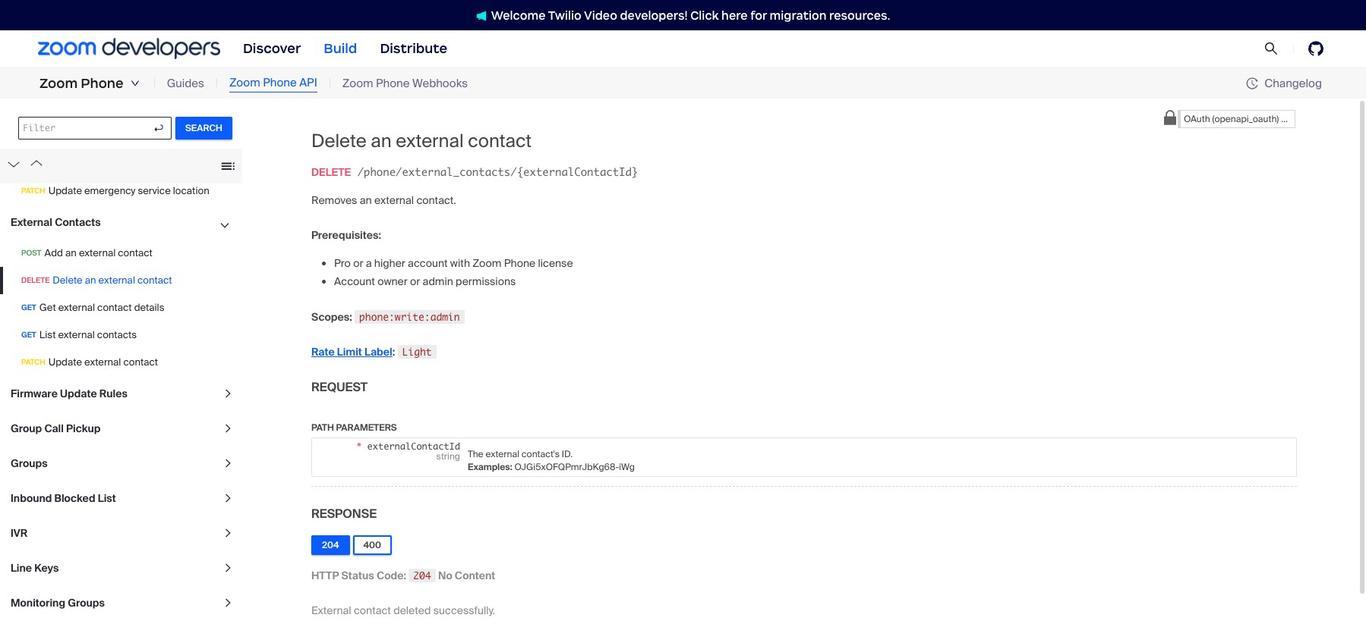 Task type: describe. For each thing, give the bounding box(es) containing it.
deleted
[[394, 604, 431, 618]]

parameters
[[336, 422, 397, 434]]

down image
[[130, 79, 140, 88]]

contact
[[354, 604, 391, 618]]

welcome twilio video developers! click here for migration resources. link
[[461, 7, 905, 23]]

phone for zoom phone
[[81, 75, 124, 92]]

400 button
[[353, 536, 392, 556]]

guides
[[167, 76, 204, 91]]

successfully.
[[433, 604, 495, 618]]

notification image
[[476, 10, 491, 21]]

changelog link
[[1246, 76, 1322, 91]]

notification image
[[476, 10, 487, 21]]

204 inside button
[[322, 540, 339, 552]]

for
[[750, 8, 767, 22]]

zoom for zoom phone api
[[229, 75, 260, 91]]

zoom developer logo image
[[38, 38, 220, 59]]

zoom phone webhooks link
[[342, 75, 468, 92]]

changelog
[[1265, 76, 1322, 91]]

status
[[341, 569, 374, 583]]

http status code: 204 no content
[[311, 569, 495, 583]]

api
[[299, 75, 317, 91]]

migration
[[770, 8, 827, 22]]

search image
[[1264, 42, 1278, 56]]

zoom for zoom phone webhooks
[[342, 76, 373, 91]]

video
[[584, 8, 617, 22]]

welcome twilio video developers! click here for migration resources.
[[491, 8, 890, 22]]

guides link
[[167, 75, 204, 92]]

204 button
[[311, 536, 350, 556]]



Task type: vqa. For each thing, say whether or not it's contained in the screenshot.
"how" for on
no



Task type: locate. For each thing, give the bounding box(es) containing it.
0 vertical spatial 204
[[322, 540, 339, 552]]

1 phone from the left
[[81, 75, 124, 92]]

github image
[[1308, 41, 1324, 56], [1308, 41, 1324, 56]]

phone left webhooks
[[376, 76, 410, 91]]

zoom inside "link"
[[229, 75, 260, 91]]

history image
[[1246, 77, 1265, 90]]

204 inside http status code: 204 no content
[[413, 570, 431, 582]]

zoom for zoom phone
[[39, 75, 78, 92]]

zoom phone
[[39, 75, 124, 92]]

response
[[311, 506, 377, 522]]

phone for zoom phone api
[[263, 75, 297, 91]]

1 vertical spatial 204
[[413, 570, 431, 582]]

here
[[722, 8, 748, 22]]

content
[[455, 569, 495, 583]]

code:
[[377, 569, 406, 583]]

phone left down image
[[81, 75, 124, 92]]

history image
[[1246, 77, 1258, 90]]

path parameters
[[311, 422, 397, 434]]

welcome
[[491, 8, 546, 22]]

phone for zoom phone webhooks
[[376, 76, 410, 91]]

1 zoom from the left
[[39, 75, 78, 92]]

2 zoom from the left
[[229, 75, 260, 91]]

request
[[311, 379, 368, 395]]

external
[[311, 604, 351, 618]]

204
[[322, 540, 339, 552], [413, 570, 431, 582]]

phone left api
[[263, 75, 297, 91]]

external contact deleted successfully.
[[311, 604, 495, 618]]

1 horizontal spatial 204
[[413, 570, 431, 582]]

path
[[311, 422, 334, 434]]

400
[[363, 540, 381, 552]]

0 horizontal spatial zoom
[[39, 75, 78, 92]]

http
[[311, 569, 339, 583]]

developers!
[[620, 8, 688, 22]]

204 up http
[[322, 540, 339, 552]]

0 horizontal spatial 204
[[322, 540, 339, 552]]

2 horizontal spatial zoom
[[342, 76, 373, 91]]

phone
[[81, 75, 124, 92], [263, 75, 297, 91], [376, 76, 410, 91]]

204 left no
[[413, 570, 431, 582]]

no
[[438, 569, 452, 583]]

webhooks
[[412, 76, 468, 91]]

resources.
[[829, 8, 890, 22]]

phone inside "link"
[[263, 75, 297, 91]]

2 horizontal spatial phone
[[376, 76, 410, 91]]

0 horizontal spatial phone
[[81, 75, 124, 92]]

zoom phone webhooks
[[342, 76, 468, 91]]

1 horizontal spatial zoom
[[229, 75, 260, 91]]

zoom phone api link
[[229, 75, 317, 92]]

search image
[[1264, 42, 1278, 56]]

3 phone from the left
[[376, 76, 410, 91]]

zoom
[[39, 75, 78, 92], [229, 75, 260, 91], [342, 76, 373, 91]]

click
[[690, 8, 719, 22]]

1 horizontal spatial phone
[[263, 75, 297, 91]]

zoom phone api
[[229, 75, 317, 91]]

twilio
[[548, 8, 582, 22]]

2 phone from the left
[[263, 75, 297, 91]]

3 zoom from the left
[[342, 76, 373, 91]]



